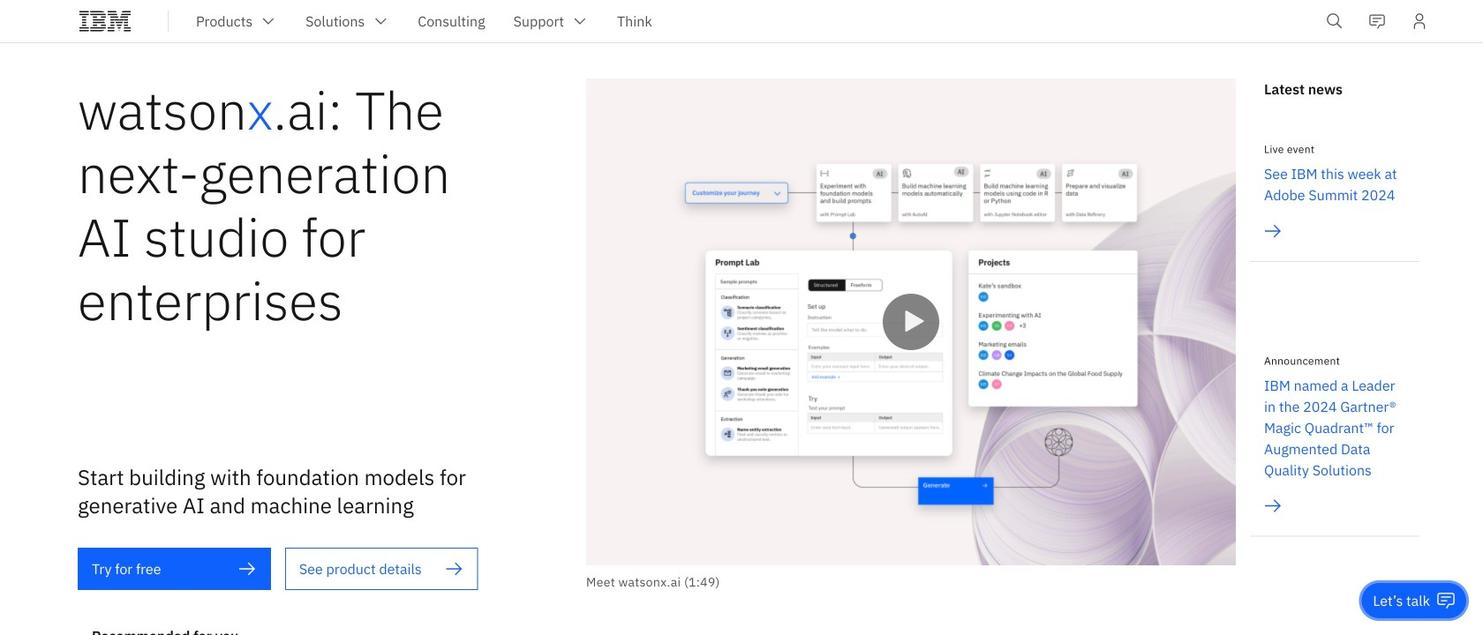 Task type: describe. For each thing, give the bounding box(es) containing it.
let's talk element
[[1373, 592, 1431, 611]]



